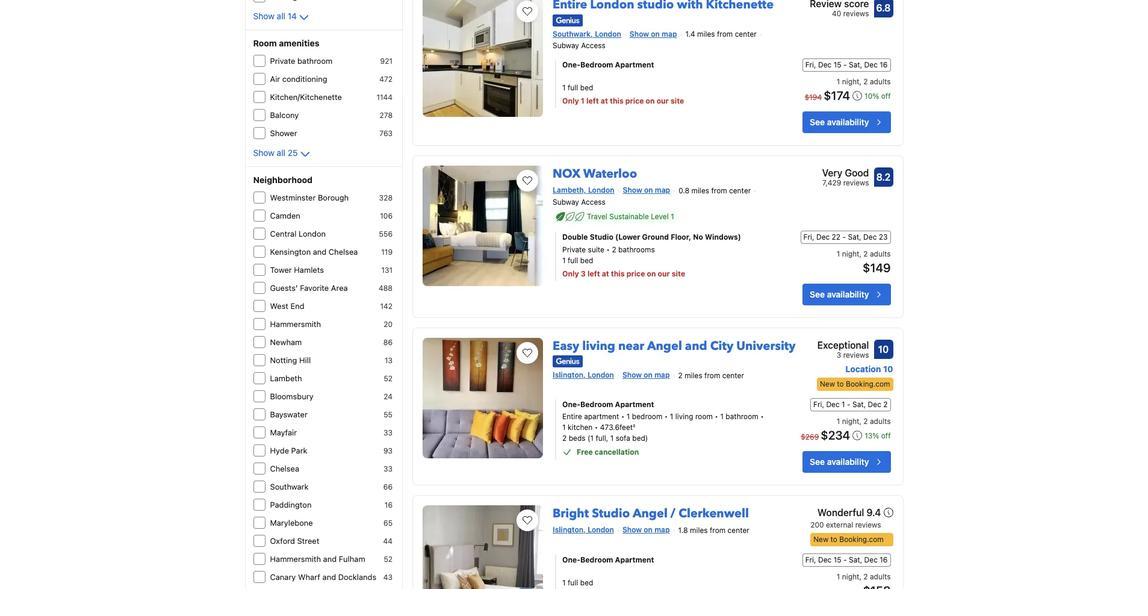 Task type: locate. For each thing, give the bounding box(es) containing it.
1 vertical spatial islington, london
[[553, 525, 614, 534]]

availability down 1 night , 2 adults $149
[[827, 289, 870, 299]]

show on map for 2 miles from center
[[623, 371, 670, 380]]

1 vertical spatial one-
[[563, 400, 581, 409]]

1 vertical spatial angel
[[633, 505, 668, 522]]

1 fri, dec 15 - sat, dec 16 from the top
[[806, 60, 888, 69]]

fri, left 22
[[804, 232, 815, 242]]

1 vertical spatial left
[[588, 269, 600, 278]]

west
[[270, 301, 289, 311]]

•
[[607, 245, 610, 254], [622, 412, 625, 421], [665, 412, 668, 421], [715, 412, 719, 421], [761, 412, 764, 421], [595, 423, 598, 432]]

0 vertical spatial new
[[820, 379, 835, 389]]

center inside 0.8 miles from center subway access
[[729, 186, 751, 195]]

islington,
[[553, 371, 586, 380], [553, 525, 586, 534]]

bedroom up '1 full bed'
[[581, 555, 614, 564]]

0.8
[[679, 186, 690, 195]]

fri, up $194 at the top right of the page
[[806, 60, 817, 69]]

dec
[[819, 60, 832, 69], [865, 60, 878, 69], [817, 232, 830, 242], [864, 232, 877, 242], [827, 400, 840, 409], [868, 400, 882, 409], [819, 555, 832, 564], [865, 555, 878, 564]]

1 vertical spatial 10
[[884, 364, 894, 374]]

studio for angel
[[592, 505, 630, 522]]

from inside 1.4 miles from center subway access
[[717, 30, 733, 39]]

1 horizontal spatial private
[[563, 245, 586, 254]]

on for 2 miles from center
[[644, 371, 653, 380]]

fri, dec 15 - sat, dec 16 for 1.4 miles from center
[[806, 60, 888, 69]]

westminster
[[270, 193, 316, 202]]

10 up location
[[879, 344, 889, 355]]

1 night , 2 adults for $174
[[837, 77, 891, 86]]

off for $234
[[882, 431, 891, 440]]

sat, right 22
[[848, 232, 862, 242]]

studio inside "double studio (lower ground floor, no windows) private suite • 2 bathrooms 1 full bed only 3 left at this price on our site"
[[590, 232, 614, 242]]

very good element
[[823, 166, 870, 180]]

amenities
[[279, 38, 320, 48]]

adults up $149
[[870, 249, 891, 258]]

6.8
[[877, 3, 891, 13]]

bed)
[[633, 434, 648, 443]]

66
[[384, 482, 393, 492]]

1 vertical spatial one-bedroom apartment link
[[563, 399, 766, 410]]

one- up entire
[[563, 400, 581, 409]]

reviews inside very good 7,429 reviews
[[844, 178, 870, 188]]

0 vertical spatial bed
[[581, 83, 594, 92]]

0 vertical spatial 3
[[581, 269, 586, 278]]

bright studio angel / clerkenwell
[[553, 505, 749, 522]]

2 islington, from the top
[[553, 525, 586, 534]]

from down clerkenwell
[[710, 526, 726, 535]]

one-bedroom apartment for $234
[[563, 400, 654, 409]]

1 vertical spatial booking.com
[[840, 535, 884, 544]]

3 night from the top
[[843, 417, 860, 426]]

1.4
[[686, 30, 696, 39]]

3 down double
[[581, 269, 586, 278]]

$194
[[805, 93, 822, 102]]

0 vertical spatial bathroom
[[298, 56, 333, 66]]

apartment down bright studio angel / clerkenwell
[[615, 555, 654, 564]]

favorite
[[300, 283, 329, 293]]

0 vertical spatial one-bedroom apartment
[[563, 60, 654, 69]]

reviews right 40
[[844, 9, 870, 18]]

2 bedroom from the top
[[581, 400, 614, 409]]

13
[[385, 356, 393, 365]]

adults down new to booking.com
[[870, 572, 891, 581]]

, for 1.4 miles from center
[[860, 77, 862, 86]]

1 vertical spatial see
[[810, 289, 825, 299]]

2 52 from the top
[[384, 555, 393, 564]]

bloomsbury
[[270, 392, 314, 401]]

bed for 1 full bed only 1 left at this price on our site
[[581, 83, 594, 92]]

0 vertical spatial living
[[583, 338, 616, 354]]

3 up the location 10 new to booking.com
[[837, 351, 842, 360]]

only inside 1 full bed only 1 left at this price on our site
[[563, 97, 579, 106]]

1 night from the top
[[843, 77, 860, 86]]

1 subway from the top
[[553, 41, 579, 50]]

2 , from the top
[[860, 249, 862, 258]]

full,
[[596, 434, 609, 443]]

our inside 1 full bed only 1 left at this price on our site
[[657, 97, 669, 106]]

genius discounts available at this property. image
[[553, 14, 583, 26], [553, 14, 583, 26], [553, 356, 583, 368], [553, 356, 583, 368]]

one-bedroom apartment up 1 full bed only 1 left at this price on our site
[[563, 60, 654, 69]]

one- for $234
[[563, 400, 581, 409]]

lambeth,
[[553, 186, 587, 195]]

8.2
[[877, 172, 891, 183]]

0 vertical spatial all
[[277, 11, 286, 21]]

availability down the $234
[[827, 457, 870, 467]]

1 inside "double studio (lower ground floor, no windows) private suite • 2 bathrooms 1 full bed only 3 left at this price on our site"
[[563, 256, 566, 265]]

see availability link down $174
[[803, 112, 891, 133]]

nox waterloo image
[[423, 166, 543, 286]]

0 vertical spatial one-bedroom apartment link
[[563, 60, 766, 71]]

map down bright studio angel / clerkenwell
[[655, 525, 670, 534]]

2 vertical spatial see availability
[[810, 457, 870, 467]]

double
[[563, 232, 588, 242]]

2 up $149
[[864, 249, 868, 258]]

1 bedroom from the top
[[581, 60, 614, 69]]

1 night , 2 adults up 10%
[[837, 77, 891, 86]]

studio for (lower
[[590, 232, 614, 242]]

4 night from the top
[[843, 572, 860, 581]]

1 , from the top
[[860, 77, 862, 86]]

3 availability from the top
[[827, 457, 870, 467]]

windows)
[[705, 232, 742, 242]]

see availability link down 1 night , 2 adults $149
[[803, 284, 891, 305]]

1 52 from the top
[[384, 374, 393, 383]]

1 vertical spatial subway
[[553, 198, 579, 207]]

docklands
[[338, 572, 377, 582]]

15
[[834, 60, 842, 69], [834, 555, 842, 564]]

0 vertical spatial islington,
[[553, 371, 586, 380]]

bedroom up apartment
[[581, 400, 614, 409]]

1 vertical spatial availability
[[827, 289, 870, 299]]

miles right 1.8
[[690, 526, 708, 535]]

show down the near
[[623, 371, 642, 380]]

subway
[[553, 41, 579, 50], [553, 198, 579, 207]]

on
[[651, 29, 660, 38], [646, 97, 655, 106], [644, 186, 653, 195], [647, 269, 656, 278], [644, 371, 653, 380], [644, 525, 653, 534]]

on for 1.4 miles from center
[[651, 29, 660, 38]]

our inside "double studio (lower ground floor, no windows) private suite • 2 bathrooms 1 full bed only 3 left at this price on our site"
[[658, 269, 670, 278]]

chelsea up area
[[329, 247, 358, 257]]

4 , from the top
[[860, 572, 862, 581]]

2 vertical spatial apartment
[[615, 555, 654, 564]]

show on map down bright studio angel / clerkenwell
[[623, 525, 670, 534]]

$174
[[824, 89, 851, 103]]

miles right 0.8
[[692, 186, 710, 195]]

show down shower
[[253, 148, 275, 158]]

subway inside 0.8 miles from center subway access
[[553, 198, 579, 207]]

bathroom
[[298, 56, 333, 66], [726, 412, 759, 421]]

one-bedroom apartment for $174
[[563, 60, 654, 69]]

access down southwark, london
[[581, 41, 606, 50]]

show for 1.4 miles from center
[[630, 29, 649, 38]]

see availability for $174
[[810, 117, 870, 127]]

0 vertical spatial angel
[[647, 338, 682, 354]]

one-bedroom apartment up apartment
[[563, 400, 654, 409]]

to down external
[[831, 535, 838, 544]]

all left 14
[[277, 11, 286, 21]]

angel left the /
[[633, 505, 668, 522]]

private
[[270, 56, 295, 66], [563, 245, 586, 254]]

52 for hammersmith and fulham
[[384, 555, 393, 564]]

show all 25
[[253, 148, 298, 158]]

booking.com inside the location 10 new to booking.com
[[846, 379, 891, 389]]

center right 1.4
[[735, 30, 757, 39]]

1 vertical spatial bedroom
[[581, 400, 614, 409]]

0 vertical spatial 52
[[384, 374, 393, 383]]

1 vertical spatial living
[[676, 412, 694, 421]]

chelsea
[[329, 247, 358, 257], [270, 464, 299, 473]]

map
[[662, 29, 677, 38], [655, 186, 671, 195], [655, 371, 670, 380], [655, 525, 670, 534]]

show all 25 button
[[253, 147, 312, 161]]

one- for $174
[[563, 60, 581, 69]]

1 off from the top
[[882, 92, 891, 101]]

3 , from the top
[[860, 417, 862, 426]]

- for 2 miles from center
[[848, 400, 851, 409]]

1 1 night , 2 adults from the top
[[837, 77, 891, 86]]

see availability link down the $234
[[803, 451, 891, 473]]

oxford street
[[270, 536, 319, 546]]

1 horizontal spatial bathroom
[[726, 412, 759, 421]]

one- up '1 full bed'
[[563, 555, 581, 564]]

show for 2 miles from center
[[623, 371, 642, 380]]

16 up 65
[[385, 501, 393, 510]]

473.6feet²
[[600, 423, 636, 432]]

one- down southwark,
[[563, 60, 581, 69]]

1 bed from the top
[[581, 83, 594, 92]]

1 inside 1 night , 2 adults $149
[[837, 249, 841, 258]]

fri, down "200"
[[806, 555, 817, 564]]

3 full from the top
[[568, 578, 579, 587]]

night for 1.4 miles from center
[[843, 77, 860, 86]]

1 vertical spatial price
[[627, 269, 645, 278]]

one-bedroom apartment link for $234
[[563, 399, 766, 410]]

2 left beds
[[563, 434, 567, 443]]

0 vertical spatial see
[[810, 117, 825, 127]]

islington, down easy
[[553, 371, 586, 380]]

2 33 from the top
[[384, 464, 393, 473]]

0 vertical spatial price
[[626, 97, 644, 106]]

map for 1.8 miles from center
[[655, 525, 670, 534]]

and up hamlets
[[313, 247, 327, 257]]

1 vertical spatial 3
[[837, 351, 842, 360]]

3 adults from the top
[[870, 417, 891, 426]]

1 vertical spatial this
[[611, 269, 625, 278]]

sat, down new to booking.com
[[849, 555, 863, 564]]

1 see availability link from the top
[[803, 112, 891, 133]]

london up apartment
[[588, 371, 614, 380]]

0 vertical spatial fri, dec 15 - sat, dec 16
[[806, 60, 888, 69]]

2 vertical spatial 16
[[880, 555, 888, 564]]

4 adults from the top
[[870, 572, 891, 581]]

2 see from the top
[[810, 289, 825, 299]]

map for 1.4 miles from center
[[662, 29, 677, 38]]

1 vertical spatial private
[[563, 245, 586, 254]]

0 vertical spatial booking.com
[[846, 379, 891, 389]]

0 vertical spatial see availability link
[[803, 112, 891, 133]]

0 vertical spatial access
[[581, 41, 606, 50]]

3 1 night , 2 adults from the top
[[837, 572, 891, 581]]

off right 13% on the bottom right of page
[[882, 431, 891, 440]]

living left room
[[676, 412, 694, 421]]

conditioning
[[282, 74, 327, 84]]

sat, for 1.8 miles from center
[[849, 555, 863, 564]]

show down bright studio angel / clerkenwell
[[623, 525, 642, 534]]

2
[[864, 77, 868, 86], [612, 245, 617, 254], [864, 249, 868, 258], [679, 371, 683, 380], [884, 400, 888, 409], [864, 417, 868, 426], [563, 434, 567, 443], [864, 572, 868, 581]]

bed for 1 full bed
[[581, 578, 594, 587]]

0 vertical spatial our
[[657, 97, 669, 106]]

1 all from the top
[[277, 11, 286, 21]]

1 apartment from the top
[[615, 60, 654, 69]]

islington, for 2 miles from center
[[553, 371, 586, 380]]

2 vertical spatial see
[[810, 457, 825, 467]]

10% off
[[865, 92, 891, 101]]

nox waterloo
[[553, 166, 637, 182]]

0 vertical spatial availability
[[827, 117, 870, 127]]

booking.com down external
[[840, 535, 884, 544]]

1 vertical spatial new
[[814, 535, 829, 544]]

center up windows)
[[729, 186, 751, 195]]

islington, london down easy
[[553, 371, 614, 380]]

$269
[[801, 432, 819, 442]]

see availability
[[810, 117, 870, 127], [810, 289, 870, 299], [810, 457, 870, 467]]

private down 'room amenities'
[[270, 56, 295, 66]]

2 15 from the top
[[834, 555, 842, 564]]

street
[[297, 536, 319, 546]]

,
[[860, 77, 862, 86], [860, 249, 862, 258], [860, 417, 862, 426], [860, 572, 862, 581]]

, for 1.8 miles from center
[[860, 572, 862, 581]]

15 down new to booking.com
[[834, 555, 842, 564]]

center down city
[[723, 371, 745, 380]]

1 vertical spatial 52
[[384, 555, 393, 564]]

from right 1.4
[[717, 30, 733, 39]]

7,429
[[823, 178, 842, 188]]

left inside "double studio (lower ground floor, no windows) private suite • 2 bathrooms 1 full bed only 3 left at this price on our site"
[[588, 269, 600, 278]]

- for 1.4 miles from center
[[844, 60, 847, 69]]

paddington
[[270, 500, 312, 510]]

reviews
[[844, 9, 870, 18], [844, 178, 870, 188], [844, 351, 870, 360], [856, 520, 882, 529]]

1 horizontal spatial 3
[[837, 351, 842, 360]]

see availability down $174
[[810, 117, 870, 127]]

2 hammersmith from the top
[[270, 554, 321, 564]]

apartment for $234
[[615, 400, 654, 409]]

location
[[846, 364, 882, 374]]

0 vertical spatial studio
[[590, 232, 614, 242]]

1 vertical spatial at
[[602, 269, 609, 278]]

map left 1.4
[[662, 29, 677, 38]]

1 vertical spatial studio
[[592, 505, 630, 522]]

off right 10%
[[882, 92, 891, 101]]

2 one-bedroom apartment from the top
[[563, 400, 654, 409]]

16 for islington, london
[[880, 555, 888, 564]]

0 vertical spatial full
[[568, 83, 579, 92]]

44
[[383, 537, 393, 546]]

sat, for 1.4 miles from center
[[849, 60, 863, 69]]

show on map for 1.8 miles from center
[[623, 525, 670, 534]]

on inside "double studio (lower ground floor, no windows) private suite • 2 bathrooms 1 full bed only 3 left at this price on our site"
[[647, 269, 656, 278]]

2 apartment from the top
[[615, 400, 654, 409]]

night down fri, dec 1 - sat, dec 2
[[843, 417, 860, 426]]

52 up 24
[[384, 374, 393, 383]]

1 vertical spatial off
[[882, 431, 891, 440]]

1 vertical spatial all
[[277, 148, 286, 158]]

booking.com down location
[[846, 379, 891, 389]]

131
[[382, 266, 393, 275]]

1 islington, london from the top
[[553, 371, 614, 380]]

good
[[845, 168, 870, 178]]

1 vertical spatial 15
[[834, 555, 842, 564]]

1 vertical spatial 16
[[385, 501, 393, 510]]

night for 2 miles from center
[[843, 417, 860, 426]]

access inside 1.4 miles from center subway access
[[581, 41, 606, 50]]

2 bed from the top
[[581, 256, 594, 265]]

see availability for $234
[[810, 457, 870, 467]]

availability for $234
[[827, 457, 870, 467]]

only
[[563, 97, 579, 106], [563, 269, 579, 278]]

1 night , 2 adults down new to booking.com
[[837, 572, 891, 581]]

2 vertical spatial full
[[568, 578, 579, 587]]

hammersmith and fulham
[[270, 554, 365, 564]]

sat, down the location 10 new to booking.com
[[853, 400, 866, 409]]

0 vertical spatial hammersmith
[[270, 319, 321, 329]]

52
[[384, 374, 393, 383], [384, 555, 393, 564]]

3 see from the top
[[810, 457, 825, 467]]

miles
[[698, 30, 715, 39], [692, 186, 710, 195], [685, 371, 703, 380], [690, 526, 708, 535]]

site
[[671, 97, 684, 106], [672, 269, 686, 278]]

show on map left 1.4
[[630, 29, 677, 38]]

3 apartment from the top
[[615, 555, 654, 564]]

10 inside scored 10 element
[[879, 344, 889, 355]]

see availability down the $234
[[810, 457, 870, 467]]

2 fri, dec 15 - sat, dec 16 from the top
[[806, 555, 888, 564]]

3 see availability from the top
[[810, 457, 870, 467]]

52 for lambeth
[[384, 374, 393, 383]]

1 vertical spatial fri, dec 15 - sat, dec 16
[[806, 555, 888, 564]]

3 bed from the top
[[581, 578, 594, 587]]

0 vertical spatial only
[[563, 97, 579, 106]]

center for 1.8 miles from center
[[728, 526, 750, 535]]

25
[[288, 148, 298, 158]]

entire london studio with kitchenette image
[[423, 0, 543, 117]]

65
[[384, 519, 393, 528]]

0 vertical spatial left
[[587, 97, 599, 106]]

see down $269
[[810, 457, 825, 467]]

full inside 1 full bed only 1 left at this price on our site
[[568, 83, 579, 92]]

1 hammersmith from the top
[[270, 319, 321, 329]]

33
[[384, 428, 393, 437], [384, 464, 393, 473]]

bed inside 1 full bed only 1 left at this price on our site
[[581, 83, 594, 92]]

fri, for 0.8 miles from center
[[804, 232, 815, 242]]

miles inside 0.8 miles from center subway access
[[692, 186, 710, 195]]

miles down easy living near angel and city university
[[685, 371, 703, 380]]

from inside 0.8 miles from center subway access
[[712, 186, 727, 195]]

3 see availability link from the top
[[803, 451, 891, 473]]

0 vertical spatial 10
[[879, 344, 889, 355]]

0 vertical spatial this
[[610, 97, 624, 106]]

center inside 1.4 miles from center subway access
[[735, 30, 757, 39]]

map for 0.8 miles from center
[[655, 186, 671, 195]]

location 10 new to booking.com
[[820, 364, 894, 389]]

1 vertical spatial only
[[563, 269, 579, 278]]

2 up 13% on the bottom right of page
[[864, 417, 868, 426]]

0 vertical spatial 16
[[880, 60, 888, 69]]

0 vertical spatial 33
[[384, 428, 393, 437]]

see availability link for $234
[[803, 451, 891, 473]]

wonderful element
[[811, 505, 882, 520]]

2 one-bedroom apartment link from the top
[[563, 399, 766, 410]]

278
[[380, 111, 393, 120]]

2 vertical spatial one-
[[563, 555, 581, 564]]

0 horizontal spatial chelsea
[[270, 464, 299, 473]]

2 access from the top
[[581, 198, 606, 207]]

2 only from the top
[[563, 269, 579, 278]]

2 vertical spatial availability
[[827, 457, 870, 467]]

2 night from the top
[[843, 249, 860, 258]]

15 up $174
[[834, 60, 842, 69]]

night up $174
[[843, 77, 860, 86]]

106
[[380, 211, 393, 220]]

reviews up location
[[844, 351, 870, 360]]

1 vertical spatial see availability link
[[803, 284, 891, 305]]

0 vertical spatial apartment
[[615, 60, 654, 69]]

park
[[291, 446, 308, 455]]

2 vertical spatial 1 night , 2 adults
[[837, 572, 891, 581]]

new down "200"
[[814, 535, 829, 544]]

full for 1 full bed only 1 left at this price on our site
[[568, 83, 579, 92]]

adults up 13% off
[[870, 417, 891, 426]]

all
[[277, 11, 286, 21], [277, 148, 286, 158]]

2 vertical spatial one-bedroom apartment link
[[563, 555, 766, 566]]

one-bedroom apartment link for $174
[[563, 60, 766, 71]]

kitchen
[[568, 423, 593, 432]]

bedroom for $174
[[581, 60, 614, 69]]

2 adults from the top
[[870, 249, 891, 258]]

2 vertical spatial bed
[[581, 578, 594, 587]]

1 horizontal spatial chelsea
[[329, 247, 358, 257]]

1 vertical spatial hammersmith
[[270, 554, 321, 564]]

2 off from the top
[[882, 431, 891, 440]]

adults
[[870, 77, 891, 86], [870, 249, 891, 258], [870, 417, 891, 426], [870, 572, 891, 581]]

2 one- from the top
[[563, 400, 581, 409]]

sat, up $174
[[849, 60, 863, 69]]

show left 1.4
[[630, 29, 649, 38]]

• inside "double studio (lower ground floor, no windows) private suite • 2 bathrooms 1 full bed only 3 left at this price on our site"
[[607, 245, 610, 254]]

fri, for 2 miles from center
[[814, 400, 825, 409]]

bedroom down southwark, london
[[581, 60, 614, 69]]

(1
[[588, 434, 594, 443]]

2 full from the top
[[568, 256, 579, 265]]

sat, for 2 miles from center
[[853, 400, 866, 409]]

sat, for 0.8 miles from center
[[848, 232, 862, 242]]

1 vertical spatial site
[[672, 269, 686, 278]]

private down double
[[563, 245, 586, 254]]

hammersmith for hammersmith
[[270, 319, 321, 329]]

1 islington, from the top
[[553, 371, 586, 380]]

0 vertical spatial at
[[601, 97, 608, 106]]

13%
[[865, 431, 880, 440]]

subway inside 1.4 miles from center subway access
[[553, 41, 579, 50]]

sofa
[[616, 434, 631, 443]]

show
[[253, 11, 275, 21], [630, 29, 649, 38], [253, 148, 275, 158], [623, 186, 643, 195], [623, 371, 642, 380], [623, 525, 642, 534]]

off
[[882, 92, 891, 101], [882, 431, 891, 440]]

1 see availability from the top
[[810, 117, 870, 127]]

1 vertical spatial 1 night , 2 adults
[[837, 417, 891, 426]]

living inside entire apartment • 1 bedroom • 1 living room • 1 bathroom • 1 kitchen • 473.6feet² 2 beds (1 full, 1 sofa bed)
[[676, 412, 694, 421]]

one-bedroom apartment link down 1.8
[[563, 555, 766, 566]]

show on map up level
[[623, 186, 671, 195]]

islington, down bright
[[553, 525, 586, 534]]

center down clerkenwell
[[728, 526, 750, 535]]

0 vertical spatial 15
[[834, 60, 842, 69]]

studio up suite at right top
[[590, 232, 614, 242]]

2 vertical spatial one-bedroom apartment
[[563, 555, 654, 564]]

fri, dec 15 - sat, dec 16 down new to booking.com
[[806, 555, 888, 564]]

16 down new to booking.com
[[880, 555, 888, 564]]

night inside 1 night , 2 adults $149
[[843, 249, 860, 258]]

all left 25
[[277, 148, 286, 158]]

reviews inside wonderful 9.4 200 external reviews
[[856, 520, 882, 529]]

0 vertical spatial off
[[882, 92, 891, 101]]

1 vertical spatial islington,
[[553, 525, 586, 534]]

2 vertical spatial bedroom
[[581, 555, 614, 564]]

easy living near angel and city university image
[[423, 338, 543, 458]]

1 one- from the top
[[563, 60, 581, 69]]

at
[[601, 97, 608, 106], [602, 269, 609, 278]]

bed inside "double studio (lower ground floor, no windows) private suite • 2 bathrooms 1 full bed only 3 left at this price on our site"
[[581, 256, 594, 265]]

15 for 1.8 miles from center
[[834, 555, 842, 564]]

apartment for $174
[[615, 60, 654, 69]]

1 vertical spatial full
[[568, 256, 579, 265]]

studio right bright
[[592, 505, 630, 522]]

1 15 from the top
[[834, 60, 842, 69]]

see for $234
[[810, 457, 825, 467]]

1 vertical spatial apartment
[[615, 400, 654, 409]]

33 up the 93
[[384, 428, 393, 437]]

see availability down 1 night , 2 adults $149
[[810, 289, 870, 299]]

0 vertical spatial site
[[671, 97, 684, 106]]

2 subway from the top
[[553, 198, 579, 207]]

1 vertical spatial chelsea
[[270, 464, 299, 473]]

1 availability from the top
[[827, 117, 870, 127]]

0 vertical spatial one-
[[563, 60, 581, 69]]

show on map down the near
[[623, 371, 670, 380]]

tower hamlets
[[270, 265, 324, 275]]

london right southwark,
[[595, 29, 622, 38]]

- for 0.8 miles from center
[[843, 232, 846, 242]]

1 night , 2 adults
[[837, 77, 891, 86], [837, 417, 891, 426], [837, 572, 891, 581]]

$149
[[863, 261, 891, 275]]

adults for 2 miles from center
[[870, 417, 891, 426]]

site inside 1 full bed only 1 left at this price on our site
[[671, 97, 684, 106]]

1 only from the top
[[563, 97, 579, 106]]

1 see from the top
[[810, 117, 825, 127]]

1 33 from the top
[[384, 428, 393, 437]]

2 all from the top
[[277, 148, 286, 158]]

bathroom right room
[[726, 412, 759, 421]]

2 1 night , 2 adults from the top
[[837, 417, 891, 426]]

- right 22
[[843, 232, 846, 242]]

miles inside 1.4 miles from center subway access
[[698, 30, 715, 39]]

1 vertical spatial access
[[581, 198, 606, 207]]

subway for 6.8
[[553, 41, 579, 50]]

1 adults from the top
[[870, 77, 891, 86]]

1 vertical spatial bed
[[581, 256, 594, 265]]

apartment up bedroom
[[615, 400, 654, 409]]

islington, london down bright
[[553, 525, 614, 534]]

1 one-bedroom apartment from the top
[[563, 60, 654, 69]]

0 vertical spatial bedroom
[[581, 60, 614, 69]]

2 vertical spatial see availability link
[[803, 451, 891, 473]]

1 vertical spatial see availability
[[810, 289, 870, 299]]

1 vertical spatial one-bedroom apartment
[[563, 400, 654, 409]]

night for 1.8 miles from center
[[843, 572, 860, 581]]

night down new to booking.com
[[843, 572, 860, 581]]

all for 25
[[277, 148, 286, 158]]

wharf
[[298, 572, 320, 582]]

2 islington, london from the top
[[553, 525, 614, 534]]

our
[[657, 97, 669, 106], [658, 269, 670, 278]]

1 access from the top
[[581, 41, 606, 50]]

1.8 miles from center
[[679, 526, 750, 535]]

1 one-bedroom apartment link from the top
[[563, 60, 766, 71]]

balcony
[[270, 110, 299, 120]]

0 vertical spatial islington, london
[[553, 371, 614, 380]]

access inside 0.8 miles from center subway access
[[581, 198, 606, 207]]

guests' favorite area
[[270, 283, 348, 293]]

3 inside 'exceptional 3 reviews'
[[837, 351, 842, 360]]

0 horizontal spatial private
[[270, 56, 295, 66]]

0 horizontal spatial bathroom
[[298, 56, 333, 66]]

exceptional
[[818, 340, 870, 351]]

at inside "double studio (lower ground floor, no windows) private suite • 2 bathrooms 1 full bed only 3 left at this price on our site"
[[602, 269, 609, 278]]

1 horizontal spatial living
[[676, 412, 694, 421]]

0 vertical spatial subway
[[553, 41, 579, 50]]

free
[[577, 448, 593, 457]]

scored 8.2 element
[[874, 168, 894, 187]]

london for 1.8 miles from center
[[588, 525, 614, 534]]

2 up 13% off
[[884, 400, 888, 409]]

see up exceptional element
[[810, 289, 825, 299]]

1 full from the top
[[568, 83, 579, 92]]

apartment up 1 full bed only 1 left at this price on our site
[[615, 60, 654, 69]]

review score element
[[810, 0, 870, 11]]

city
[[711, 338, 734, 354]]



Task type: vqa. For each thing, say whether or not it's contained in the screenshot.
MORDEN
no



Task type: describe. For each thing, give the bounding box(es) containing it.
apartment
[[584, 412, 619, 421]]

price inside 1 full bed only 1 left at this price on our site
[[626, 97, 644, 106]]

16 for southwark, london
[[880, 60, 888, 69]]

2 inside entire apartment • 1 bedroom • 1 living room • 1 bathroom • 1 kitchen • 473.6feet² 2 beds (1 full, 1 sofa bed)
[[563, 434, 567, 443]]

show on map for 0.8 miles from center
[[623, 186, 671, 195]]

floor,
[[671, 232, 692, 242]]

miles for 2
[[685, 371, 703, 380]]

all for 14
[[277, 11, 286, 21]]

subway for 8.2
[[553, 198, 579, 207]]

map for 2 miles from center
[[655, 371, 670, 380]]

private inside "double studio (lower ground floor, no windows) private suite • 2 bathrooms 1 full bed only 3 left at this price on our site"
[[563, 245, 586, 254]]

full for 1 full bed
[[568, 578, 579, 587]]

3 one-bedroom apartment from the top
[[563, 555, 654, 564]]

southwark
[[270, 482, 309, 492]]

center for 1.4 miles from center subway access
[[735, 30, 757, 39]]

london for 2 miles from center
[[588, 371, 614, 380]]

from for 0.8
[[712, 186, 727, 195]]

0 horizontal spatial living
[[583, 338, 616, 354]]

beds
[[569, 434, 586, 443]]

119
[[381, 248, 393, 257]]

2 down new to booking.com
[[864, 572, 868, 581]]

miles for 1.4
[[698, 30, 715, 39]]

2 see availability from the top
[[810, 289, 870, 299]]

see availability link for $174
[[803, 112, 891, 133]]

lambeth, london
[[553, 186, 615, 195]]

only inside "double studio (lower ground floor, no windows) private suite • 2 bathrooms 1 full bed only 3 left at this price on our site"
[[563, 269, 579, 278]]

2 inside 1 night , 2 adults $149
[[864, 249, 868, 258]]

southwark, london
[[553, 29, 622, 38]]

kensington
[[270, 247, 311, 257]]

westminster borough
[[270, 193, 349, 202]]

easy
[[553, 338, 580, 354]]

price inside "double studio (lower ground floor, no windows) private suite • 2 bathrooms 1 full bed only 3 left at this price on our site"
[[627, 269, 645, 278]]

reviews inside 'exceptional 3 reviews'
[[844, 351, 870, 360]]

miles for 1.8
[[690, 526, 708, 535]]

show all 14
[[253, 11, 297, 21]]

1.8
[[679, 526, 688, 535]]

fri, for 1.4 miles from center
[[806, 60, 817, 69]]

canary
[[270, 572, 296, 582]]

hyde park
[[270, 446, 308, 455]]

fulham
[[339, 554, 365, 564]]

london for 1.4 miles from center
[[595, 29, 622, 38]]

23
[[879, 232, 888, 242]]

3 one-bedroom apartment link from the top
[[563, 555, 766, 566]]

london for 0.8 miles from center
[[588, 186, 615, 195]]

suite
[[588, 245, 605, 254]]

room
[[253, 38, 277, 48]]

camden
[[270, 211, 300, 220]]

200
[[811, 520, 824, 529]]

1.4 miles from center subway access
[[553, 30, 757, 50]]

0 vertical spatial chelsea
[[329, 247, 358, 257]]

hamlets
[[294, 265, 324, 275]]

scored 6.8 element
[[874, 0, 894, 18]]

93
[[384, 446, 393, 455]]

left inside 1 full bed only 1 left at this price on our site
[[587, 97, 599, 106]]

exceptional 3 reviews
[[818, 340, 870, 360]]

full inside "double studio (lower ground floor, no windows) private suite • 2 bathrooms 1 full bed only 3 left at this price on our site"
[[568, 256, 579, 265]]

site inside "double studio (lower ground floor, no windows) private suite • 2 bathrooms 1 full bed only 3 left at this price on our site"
[[672, 269, 686, 278]]

40
[[832, 9, 842, 18]]

40 reviews
[[832, 9, 870, 18]]

air
[[270, 74, 280, 84]]

bright
[[553, 505, 589, 522]]

center for 2 miles from center
[[723, 371, 745, 380]]

bedroom
[[632, 412, 663, 421]]

/
[[671, 505, 676, 522]]

new to booking.com
[[814, 535, 884, 544]]

scored 10 element
[[874, 340, 894, 359]]

external
[[826, 520, 854, 529]]

this inside "double studio (lower ground floor, no windows) private suite • 2 bathrooms 1 full bed only 3 left at this price on our site"
[[611, 269, 625, 278]]

exceptional element
[[817, 338, 870, 352]]

islington, london for 1.8
[[553, 525, 614, 534]]

nox waterloo link
[[553, 161, 637, 182]]

33 for mayfair
[[384, 428, 393, 437]]

0 vertical spatial private
[[270, 56, 295, 66]]

3 bedroom from the top
[[581, 555, 614, 564]]

1 night , 2 adults $149
[[837, 249, 891, 275]]

- for 1.8 miles from center
[[844, 555, 847, 564]]

show for 1.8 miles from center
[[623, 525, 642, 534]]

, for 2 miles from center
[[860, 417, 862, 426]]

sustainable
[[610, 212, 649, 221]]

from for 2
[[705, 371, 721, 380]]

cancellation
[[595, 448, 639, 457]]

86
[[384, 338, 393, 347]]

miles for 0.8
[[692, 186, 710, 195]]

763
[[380, 129, 393, 138]]

islington, london for 2
[[553, 371, 614, 380]]

lambeth
[[270, 373, 302, 383]]

from for 1.8
[[710, 526, 726, 535]]

entire
[[563, 412, 582, 421]]

hammersmith for hammersmith and fulham
[[270, 554, 321, 564]]

clerkenwell
[[679, 505, 749, 522]]

shower
[[270, 128, 297, 138]]

bright studio angel / clerkenwell image
[[423, 505, 543, 589]]

tower
[[270, 265, 292, 275]]

bedroom for $234
[[581, 400, 614, 409]]

university
[[737, 338, 796, 354]]

1 night , 2 adults for $234
[[837, 417, 891, 426]]

availability for $174
[[827, 117, 870, 127]]

on inside 1 full bed only 1 left at this price on our site
[[646, 97, 655, 106]]

142
[[380, 302, 393, 311]]

24
[[384, 392, 393, 401]]

hill
[[299, 355, 311, 365]]

notting hill
[[270, 355, 311, 365]]

bathroom inside entire apartment • 1 bedroom • 1 living room • 1 bathroom • 1 kitchen • 473.6feet² 2 beds (1 full, 1 sofa bed)
[[726, 412, 759, 421]]

travel
[[587, 212, 608, 221]]

from for 1.4
[[717, 30, 733, 39]]

fri, dec 1 - sat, dec 2
[[814, 400, 888, 409]]

see for $174
[[810, 117, 825, 127]]

wonderful 9.4 200 external reviews
[[811, 507, 882, 529]]

newham
[[270, 337, 302, 347]]

neighborhood
[[253, 175, 313, 185]]

15 for 1.4 miles from center
[[834, 60, 842, 69]]

, inside 1 night , 2 adults $149
[[860, 249, 862, 258]]

and up canary wharf and docklands
[[323, 554, 337, 564]]

1144
[[377, 93, 393, 102]]

access for 8.2
[[581, 198, 606, 207]]

2 inside "double studio (lower ground floor, no windows) private suite • 2 bathrooms 1 full bed only 3 left at this price on our site"
[[612, 245, 617, 254]]

1 full bed
[[563, 578, 594, 587]]

show up room
[[253, 11, 275, 21]]

show on map for 1.4 miles from center
[[630, 29, 677, 38]]

area
[[331, 283, 348, 293]]

3 inside "double studio (lower ground floor, no windows) private suite • 2 bathrooms 1 full bed only 3 left at this price on our site"
[[581, 269, 586, 278]]

central
[[270, 229, 297, 239]]

2 down easy living near angel and city university
[[679, 371, 683, 380]]

islington, for 1.8 miles from center
[[553, 525, 586, 534]]

and right "wharf"
[[323, 572, 336, 582]]

adults for 1.4 miles from center
[[870, 77, 891, 86]]

33 for chelsea
[[384, 464, 393, 473]]

southwark,
[[553, 29, 593, 38]]

2 see availability link from the top
[[803, 284, 891, 305]]

near
[[619, 338, 645, 354]]

10 inside the location 10 new to booking.com
[[884, 364, 894, 374]]

to inside the location 10 new to booking.com
[[837, 379, 844, 389]]

2 availability from the top
[[827, 289, 870, 299]]

1 full bed only 1 left at this price on our site
[[563, 83, 684, 106]]

921
[[380, 57, 393, 66]]

fri, for 1.8 miles from center
[[806, 555, 817, 564]]

this inside 1 full bed only 1 left at this price on our site
[[610, 97, 624, 106]]

2 up 10%
[[864, 77, 868, 86]]

london up kensington and chelsea
[[299, 229, 326, 239]]

fri, dec 15 - sat, dec 16 for 1.8 miles from center
[[806, 555, 888, 564]]

and inside easy living near angel and city university link
[[685, 338, 708, 354]]

472
[[380, 75, 393, 84]]

14
[[288, 11, 297, 21]]

borough
[[318, 193, 349, 202]]

adults inside 1 night , 2 adults $149
[[870, 249, 891, 258]]

hyde
[[270, 446, 289, 455]]

at inside 1 full bed only 1 left at this price on our site
[[601, 97, 608, 106]]

center for 0.8 miles from center subway access
[[729, 186, 751, 195]]

off for $174
[[882, 92, 891, 101]]

double studio (lower ground floor, no windows) link
[[563, 232, 766, 243]]

access for 6.8
[[581, 41, 606, 50]]

on for 0.8 miles from center
[[644, 186, 653, 195]]

488
[[379, 284, 393, 293]]

show for 0.8 miles from center
[[623, 186, 643, 195]]

on for 1.8 miles from center
[[644, 525, 653, 534]]

new inside the location 10 new to booking.com
[[820, 379, 835, 389]]

bayswater
[[270, 410, 308, 419]]

adults for 1.8 miles from center
[[870, 572, 891, 581]]

1 vertical spatial to
[[831, 535, 838, 544]]

3 one- from the top
[[563, 555, 581, 564]]

notting
[[270, 355, 297, 365]]

bright studio angel / clerkenwell link
[[553, 501, 749, 522]]

air conditioning
[[270, 74, 327, 84]]



